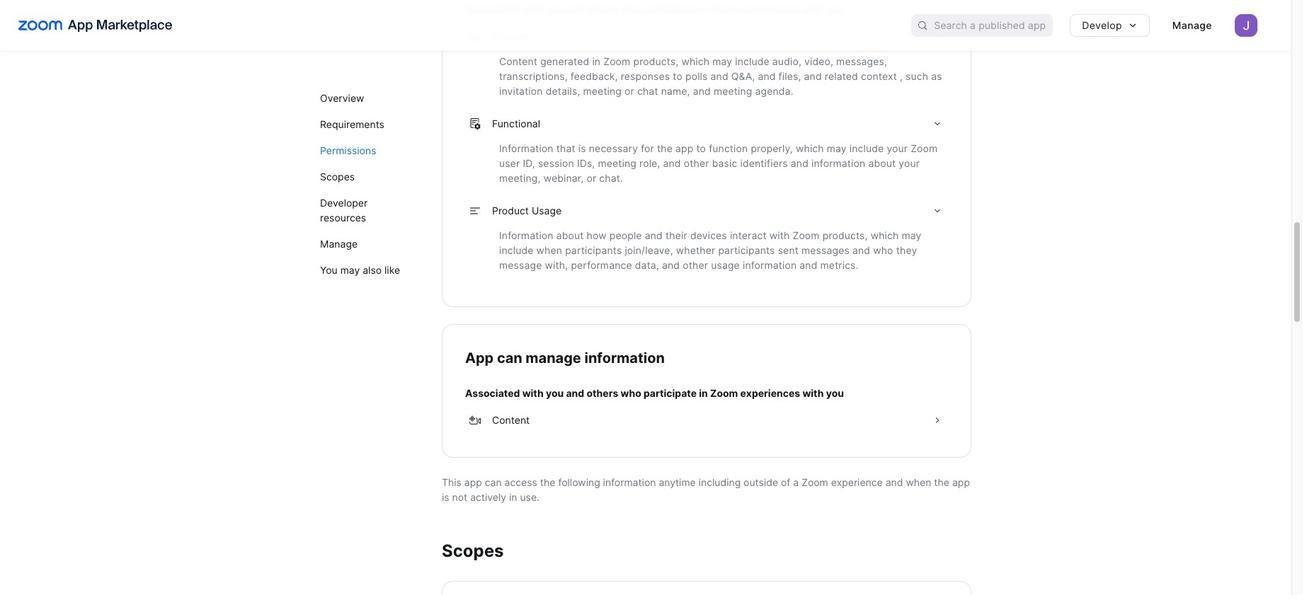 Task type: locate. For each thing, give the bounding box(es) containing it.
0 vertical spatial manage
[[1173, 19, 1212, 31]]

1 vertical spatial is
[[442, 491, 449, 503]]

1 associated with you and others who participate in zoom experiences with you from the top
[[465, 3, 844, 15]]

invitation
[[499, 85, 543, 97]]

participants
[[565, 244, 622, 256], [718, 244, 775, 256]]

information for information about how people and their devices interact with zoom products, which may include when participants join/leave, whether participants sent messages and who they message with, performance data, and other usage information and metrics.
[[499, 229, 554, 241]]

1 vertical spatial associated
[[465, 387, 520, 399]]

files,
[[779, 70, 801, 82]]

resources
[[320, 212, 366, 224]]

and right experience
[[886, 476, 903, 488]]

when inside information about how people and their devices interact with zoom products, which may include when participants join/leave, whether participants sent messages and who they message with, performance data, and other usage information and metrics.
[[536, 244, 562, 256]]

which inside information that is necessary for the app to function properly, which may include your zoom user id, session ids, meeting role, and other basic identifiers and information about your meeting, webinar, or chat.
[[796, 142, 824, 154]]

1 information from the top
[[499, 142, 554, 154]]

0 vertical spatial who
[[621, 3, 641, 15]]

1 participate from the top
[[644, 3, 697, 15]]

0 horizontal spatial is
[[442, 491, 449, 503]]

related
[[825, 70, 858, 82]]

1 vertical spatial which
[[796, 142, 824, 154]]

content button up polls in the right top of the page
[[465, 22, 948, 51]]

manage inside button
[[1173, 19, 1212, 31]]

content button up including
[[465, 406, 948, 434]]

0 vertical spatial about
[[868, 157, 896, 169]]

develop button
[[1070, 14, 1150, 37]]

1 horizontal spatial app
[[676, 142, 694, 154]]

1 vertical spatial others
[[587, 387, 618, 399]]

include inside information that is necessary for the app to function properly, which may include your zoom user id, session ids, meeting role, and other basic identifiers and information about your meeting, webinar, or chat.
[[850, 142, 884, 154]]

and up agenda.
[[758, 70, 776, 82]]

other inside information that is necessary for the app to function properly, which may include your zoom user id, session ids, meeting role, and other basic identifiers and information about your meeting, webinar, or chat.
[[684, 157, 709, 169]]

1 vertical spatial other
[[683, 259, 708, 271]]

is up ids,
[[578, 142, 586, 154]]

0 vertical spatial is
[[578, 142, 586, 154]]

who
[[621, 3, 641, 15], [873, 244, 893, 256], [621, 387, 641, 399]]

1 vertical spatial manage
[[320, 238, 358, 250]]

or inside information that is necessary for the app to function properly, which may include your zoom user id, session ids, meeting role, and other basic identifiers and information about your meeting, webinar, or chat.
[[587, 172, 596, 184]]

information
[[499, 142, 554, 154], [499, 229, 554, 241]]

0 vertical spatial participate
[[644, 3, 697, 15]]

1 vertical spatial information
[[499, 229, 554, 241]]

may right properly,
[[827, 142, 847, 154]]

1 horizontal spatial about
[[868, 157, 896, 169]]

1 vertical spatial content
[[499, 55, 538, 67]]

product usage
[[492, 204, 562, 216]]

to down functional dropdown button
[[696, 142, 706, 154]]

and up metrics.
[[853, 244, 870, 256]]

1 horizontal spatial which
[[796, 142, 824, 154]]

0 horizontal spatial which
[[682, 55, 710, 67]]

1 horizontal spatial the
[[657, 142, 673, 154]]

may inside information that is necessary for the app to function properly, which may include your zoom user id, session ids, meeting role, and other basic identifiers and information about your meeting, webinar, or chat.
[[827, 142, 847, 154]]

2 horizontal spatial include
[[850, 142, 884, 154]]

1 horizontal spatial participants
[[718, 244, 775, 256]]

and down messages at top
[[800, 259, 818, 271]]

information about how people and their devices interact with zoom products, which may include when participants join/leave, whether participants sent messages and who they message with, performance data, and other usage information and metrics.
[[499, 229, 922, 271]]

0 horizontal spatial products,
[[633, 55, 679, 67]]

when up with, on the top left of the page
[[536, 244, 562, 256]]

banner
[[0, 0, 1292, 51]]

manage for manage button
[[1173, 19, 1212, 31]]

associated with you and others who participate in zoom experiences with you
[[465, 3, 844, 15], [465, 387, 844, 399]]

may up they
[[902, 229, 922, 241]]

0 horizontal spatial the
[[540, 476, 556, 488]]

0 vertical spatial experiences
[[740, 3, 800, 15]]

0 vertical spatial or
[[625, 85, 634, 97]]

permissions
[[320, 144, 376, 156]]

app
[[465, 349, 494, 366]]

app can manage information
[[465, 349, 665, 366]]

products, up messages at top
[[823, 229, 868, 241]]

is left not
[[442, 491, 449, 503]]

0 vertical spatial content button
[[465, 22, 948, 51]]

and down properly,
[[791, 157, 809, 169]]

functional button
[[465, 109, 948, 138]]

when right experience
[[906, 476, 931, 488]]

which right properly,
[[796, 142, 824, 154]]

session
[[538, 157, 574, 169]]

role,
[[639, 157, 660, 169]]

participants down how
[[565, 244, 622, 256]]

transcriptions,
[[499, 70, 568, 82]]

as
[[931, 70, 942, 82]]

1 vertical spatial can
[[485, 476, 502, 488]]

1 horizontal spatial include
[[735, 55, 770, 67]]

meeting down feedback,
[[583, 85, 622, 97]]

product
[[492, 204, 529, 216]]

manage button
[[1161, 14, 1224, 37]]

0 vertical spatial when
[[536, 244, 562, 256]]

like
[[385, 264, 400, 276]]

1 vertical spatial content button
[[465, 406, 948, 434]]

0 horizontal spatial to
[[673, 70, 683, 82]]

0 vertical spatial information
[[499, 142, 554, 154]]

2 experiences from the top
[[740, 387, 800, 399]]

information inside information about how people and their devices interact with zoom products, which may include when participants join/leave, whether participants sent messages and who they message with, performance data, and other usage information and metrics.
[[499, 229, 554, 241]]

1 vertical spatial when
[[906, 476, 931, 488]]

meeting down necessary
[[598, 157, 637, 169]]

1 vertical spatial include
[[850, 142, 884, 154]]

0 vertical spatial which
[[682, 55, 710, 67]]

zoom inside 'content generated in zoom products, which may include audio, video, messages, transcriptions, feedback, responses to polls and q&a, and files, and related context , such as invitation details, meeting or chat name, and meeting agenda.'
[[604, 55, 631, 67]]

other inside information about how people and their devices interact with zoom products, which may include when participants join/leave, whether participants sent messages and who they message with, performance data, and other usage information and metrics.
[[683, 259, 708, 271]]

0 horizontal spatial manage
[[320, 238, 358, 250]]

0 vertical spatial associated with you and others who participate in zoom experiences with you
[[465, 3, 844, 15]]

usage
[[711, 259, 740, 271]]

1 vertical spatial to
[[696, 142, 706, 154]]

about
[[868, 157, 896, 169], [556, 229, 584, 241]]

0 vertical spatial others
[[587, 3, 618, 15]]

1 horizontal spatial is
[[578, 142, 586, 154]]

which up they
[[871, 229, 899, 241]]

sent
[[778, 244, 799, 256]]

others up generated
[[587, 3, 618, 15]]

2 participants from the left
[[718, 244, 775, 256]]

about inside information about how people and their devices interact with zoom products, which may include when participants join/leave, whether participants sent messages and who they message with, performance data, and other usage information and metrics.
[[556, 229, 584, 241]]

scopes down not
[[442, 541, 504, 561]]

the
[[657, 142, 673, 154], [540, 476, 556, 488], [934, 476, 950, 488]]

ids,
[[577, 157, 595, 169]]

may inside information about how people and their devices interact with zoom products, which may include when participants join/leave, whether participants sent messages and who they message with, performance data, and other usage information and metrics.
[[902, 229, 922, 241]]

1 horizontal spatial to
[[696, 142, 706, 154]]

or down ids,
[[587, 172, 596, 184]]

0 horizontal spatial about
[[556, 229, 584, 241]]

2 vertical spatial which
[[871, 229, 899, 241]]

other
[[684, 157, 709, 169], [683, 259, 708, 271]]

experiences
[[740, 3, 800, 15], [740, 387, 800, 399]]

who inside information about how people and their devices interact with zoom products, which may include when participants join/leave, whether participants sent messages and who they message with, performance data, and other usage information and metrics.
[[873, 244, 893, 256]]

products, up the responses on the top of page
[[633, 55, 679, 67]]

about inside information that is necessary for the app to function properly, which may include your zoom user id, session ids, meeting role, and other basic identifiers and information about your meeting, webinar, or chat.
[[868, 157, 896, 169]]

1 horizontal spatial when
[[906, 476, 931, 488]]

1 vertical spatial your
[[899, 157, 920, 169]]

other left basic
[[684, 157, 709, 169]]

context
[[861, 70, 897, 82]]

metrics.
[[820, 259, 859, 271]]

manage
[[1173, 19, 1212, 31], [320, 238, 358, 250]]

or inside 'content generated in zoom products, which may include audio, video, messages, transcriptions, feedback, responses to polls and q&a, and files, and related context , such as invitation details, meeting or chat name, and meeting agenda.'
[[625, 85, 634, 97]]

information
[[812, 157, 866, 169], [743, 259, 797, 271], [585, 349, 665, 366], [603, 476, 656, 488]]

basic
[[712, 157, 737, 169]]

2 information from the top
[[499, 229, 554, 241]]

0 vertical spatial to
[[673, 70, 683, 82]]

meeting
[[583, 85, 622, 97], [714, 85, 752, 97], [598, 157, 637, 169]]

information down product usage
[[499, 229, 554, 241]]

content button
[[465, 22, 948, 51], [465, 406, 948, 434]]

1 experiences from the top
[[740, 3, 800, 15]]

0 vertical spatial associated
[[465, 3, 520, 15]]

or
[[625, 85, 634, 97], [587, 172, 596, 184]]

when
[[536, 244, 562, 256], [906, 476, 931, 488]]

a
[[793, 476, 799, 488]]

0 vertical spatial other
[[684, 157, 709, 169]]

chat
[[637, 85, 658, 97]]

products, inside information about how people and their devices interact with zoom products, which may include when participants join/leave, whether participants sent messages and who they message with, performance data, and other usage information and metrics.
[[823, 229, 868, 241]]

following
[[558, 476, 600, 488]]

which inside 'content generated in zoom products, which may include audio, video, messages, transcriptions, feedback, responses to polls and q&a, and files, and related context , such as invitation details, meeting or chat name, and meeting agenda.'
[[682, 55, 710, 67]]

others down app can manage information
[[587, 387, 618, 399]]

associated
[[465, 3, 520, 15], [465, 387, 520, 399]]

can
[[497, 349, 522, 366], [485, 476, 502, 488]]

information inside information that is necessary for the app to function properly, which may include your zoom user id, session ids, meeting role, and other basic identifiers and information about your meeting, webinar, or chat.
[[812, 157, 866, 169]]

1 horizontal spatial manage
[[1173, 19, 1212, 31]]

scopes up developer
[[320, 171, 355, 183]]

may up "q&a,"
[[713, 55, 732, 67]]

0 vertical spatial scopes
[[320, 171, 355, 183]]

2 associated with you and others who participate in zoom experiences with you from the top
[[465, 387, 844, 399]]

can right the app
[[497, 349, 522, 366]]

0 horizontal spatial include
[[499, 244, 534, 256]]

responses
[[621, 70, 670, 82]]

zoom
[[710, 3, 738, 15], [604, 55, 631, 67], [911, 142, 938, 154], [793, 229, 820, 241], [710, 387, 738, 399], [802, 476, 828, 488]]

0 horizontal spatial or
[[587, 172, 596, 184]]

1 horizontal spatial products,
[[823, 229, 868, 241]]

1 vertical spatial who
[[873, 244, 893, 256]]

you
[[546, 3, 564, 15], [826, 3, 844, 15], [546, 387, 564, 399], [826, 387, 844, 399]]

and down polls in the right top of the page
[[693, 85, 711, 97]]

app
[[676, 142, 694, 154], [464, 476, 482, 488], [952, 476, 970, 488]]

agenda.
[[755, 85, 794, 97]]

or left chat
[[625, 85, 634, 97]]

information inside information that is necessary for the app to function properly, which may include your zoom user id, session ids, meeting role, and other basic identifiers and information about your meeting, webinar, or chat.
[[499, 142, 554, 154]]

1 vertical spatial associated with you and others who participate in zoom experiences with you
[[465, 387, 844, 399]]

1 horizontal spatial scopes
[[442, 541, 504, 561]]

may inside 'content generated in zoom products, which may include audio, video, messages, transcriptions, feedback, responses to polls and q&a, and files, and related context , such as invitation details, meeting or chat name, and meeting agenda.'
[[713, 55, 732, 67]]

products,
[[633, 55, 679, 67], [823, 229, 868, 241]]

0 vertical spatial products,
[[633, 55, 679, 67]]

manage inside "link"
[[320, 238, 358, 250]]

1 vertical spatial about
[[556, 229, 584, 241]]

can up actively
[[485, 476, 502, 488]]

2 horizontal spatial which
[[871, 229, 899, 241]]

your
[[887, 142, 908, 154], [899, 157, 920, 169]]

which up polls in the right top of the page
[[682, 55, 710, 67]]

other down "whether"
[[683, 259, 708, 271]]

information up 'id,'
[[499, 142, 554, 154]]

0 horizontal spatial scopes
[[320, 171, 355, 183]]

0 vertical spatial include
[[735, 55, 770, 67]]

in
[[699, 3, 708, 15], [592, 55, 601, 67], [699, 387, 708, 399], [509, 491, 517, 503]]

information inside this app can access the following information anytime including outside of a zoom experience and when the app is not actively in use.
[[603, 476, 656, 488]]

include
[[735, 55, 770, 67], [850, 142, 884, 154], [499, 244, 534, 256]]

0 vertical spatial content
[[492, 30, 530, 42]]

also
[[363, 264, 382, 276]]

1 horizontal spatial or
[[625, 85, 634, 97]]

necessary
[[589, 142, 638, 154]]

developer resources
[[320, 197, 368, 224]]

0 horizontal spatial when
[[536, 244, 562, 256]]

polls
[[685, 70, 708, 82]]

to up name,
[[673, 70, 683, 82]]

others
[[587, 3, 618, 15], [587, 387, 618, 399]]

and
[[566, 3, 584, 15], [711, 70, 728, 82], [758, 70, 776, 82], [804, 70, 822, 82], [693, 85, 711, 97], [663, 157, 681, 169], [791, 157, 809, 169], [645, 229, 663, 241], [853, 244, 870, 256], [662, 259, 680, 271], [800, 259, 818, 271], [566, 387, 584, 399], [886, 476, 903, 488]]

functional
[[492, 117, 540, 129]]

may right you
[[340, 264, 360, 276]]

permissions link
[[320, 137, 416, 164]]

1 vertical spatial products,
[[823, 229, 868, 241]]

with
[[522, 3, 544, 15], [803, 3, 824, 15], [770, 229, 790, 241], [522, 387, 544, 399], [803, 387, 824, 399]]

and up generated
[[566, 3, 584, 15]]

and down app can manage information
[[566, 387, 584, 399]]

scopes
[[320, 171, 355, 183], [442, 541, 504, 561]]

1 vertical spatial participate
[[644, 387, 697, 399]]

2 vertical spatial include
[[499, 244, 534, 256]]

0 horizontal spatial participants
[[565, 244, 622, 256]]

overview
[[320, 92, 364, 104]]

join/leave,
[[625, 244, 673, 256]]

participants down interact
[[718, 244, 775, 256]]

not
[[452, 491, 468, 503]]

1 vertical spatial experiences
[[740, 387, 800, 399]]

1 vertical spatial or
[[587, 172, 596, 184]]



Task type: describe. For each thing, give the bounding box(es) containing it.
zoom inside information about how people and their devices interact with zoom products, which may include when participants join/leave, whether participants sent messages and who they message with, performance data, and other usage information and metrics.
[[793, 229, 820, 241]]

properly,
[[751, 142, 793, 154]]

and down video,
[[804, 70, 822, 82]]

experience
[[831, 476, 883, 488]]

manage for manage "link"
[[320, 238, 358, 250]]

scopes link
[[320, 164, 416, 190]]

and inside this app can access the following information anytime including outside of a zoom experience and when the app is not actively in use.
[[886, 476, 903, 488]]

they
[[896, 244, 917, 256]]

interact
[[730, 229, 767, 241]]

product usage button
[[465, 197, 948, 225]]

whether
[[676, 244, 715, 256]]

with,
[[545, 259, 568, 271]]

meeting inside information that is necessary for the app to function properly, which may include your zoom user id, session ids, meeting role, and other basic identifiers and information about your meeting, webinar, or chat.
[[598, 157, 637, 169]]

the inside information that is necessary for the app to function properly, which may include your zoom user id, session ids, meeting role, and other basic identifiers and information about your meeting, webinar, or chat.
[[657, 142, 673, 154]]

use.
[[520, 491, 540, 503]]

to inside information that is necessary for the app to function properly, which may include your zoom user id, session ids, meeting role, and other basic identifiers and information about your meeting, webinar, or chat.
[[696, 142, 706, 154]]

developer
[[320, 197, 368, 209]]

content generated in zoom products, which may include audio, video, messages, transcriptions, feedback, responses to polls and q&a, and files, and related context , such as invitation details, meeting or chat name, and meeting agenda.
[[499, 55, 942, 97]]

requirements link
[[320, 111, 416, 137]]

1 content button from the top
[[465, 22, 948, 51]]

0 vertical spatial your
[[887, 142, 908, 154]]

include inside 'content generated in zoom products, which may include audio, video, messages, transcriptions, feedback, responses to polls and q&a, and files, and related context , such as invitation details, meeting or chat name, and meeting agenda.'
[[735, 55, 770, 67]]

user
[[499, 157, 520, 169]]

webinar,
[[544, 172, 584, 184]]

overview link
[[320, 85, 416, 111]]

chat.
[[599, 172, 623, 184]]

2 others from the top
[[587, 387, 618, 399]]

1 participants from the left
[[565, 244, 622, 256]]

2 horizontal spatial app
[[952, 476, 970, 488]]

you may also like
[[320, 264, 400, 276]]

include inside information about how people and their devices interact with zoom products, which may include when participants join/leave, whether participants sent messages and who they message with, performance data, and other usage information and metrics.
[[499, 244, 534, 256]]

anytime
[[659, 476, 696, 488]]

develop
[[1082, 19, 1122, 31]]

people
[[610, 229, 642, 241]]

products, inside 'content generated in zoom products, which may include audio, video, messages, transcriptions, feedback, responses to polls and q&a, and files, and related context , such as invitation details, meeting or chat name, and meeting agenda.'
[[633, 55, 679, 67]]

and up join/leave,
[[645, 229, 663, 241]]

and right data,
[[662, 259, 680, 271]]

this app can access the following information anytime including outside of a zoom experience and when the app is not actively in use.
[[442, 476, 970, 503]]

including
[[699, 476, 741, 488]]

requirements
[[320, 118, 384, 130]]

0 horizontal spatial app
[[464, 476, 482, 488]]

in inside 'content generated in zoom products, which may include audio, video, messages, transcriptions, feedback, responses to polls and q&a, and files, and related context , such as invitation details, meeting or chat name, and meeting agenda.'
[[592, 55, 601, 67]]

actively
[[470, 491, 506, 503]]

2 horizontal spatial the
[[934, 476, 950, 488]]

feedback,
[[571, 70, 618, 82]]

information inside information about how people and their devices interact with zoom products, which may include when participants join/leave, whether participants sent messages and who they message with, performance data, and other usage information and metrics.
[[743, 259, 797, 271]]

q&a,
[[731, 70, 755, 82]]

2 vertical spatial who
[[621, 387, 641, 399]]

,
[[900, 70, 903, 82]]

zoom inside information that is necessary for the app to function properly, which may include your zoom user id, session ids, meeting role, and other basic identifiers and information about your meeting, webinar, or chat.
[[911, 142, 938, 154]]

1 vertical spatial scopes
[[442, 541, 504, 561]]

how
[[587, 229, 607, 241]]

audio,
[[772, 55, 802, 67]]

access
[[505, 476, 537, 488]]

such
[[906, 70, 928, 82]]

banner containing develop
[[0, 0, 1292, 51]]

that
[[556, 142, 576, 154]]

for
[[641, 142, 654, 154]]

data,
[[635, 259, 659, 271]]

their
[[666, 229, 687, 241]]

0 vertical spatial can
[[497, 349, 522, 366]]

details,
[[546, 85, 580, 97]]

id,
[[523, 157, 535, 169]]

and right polls in the right top of the page
[[711, 70, 728, 82]]

name,
[[661, 85, 690, 97]]

of
[[781, 476, 791, 488]]

information that is necessary for the app to function properly, which may include your zoom user id, session ids, meeting role, and other basic identifiers and information about your meeting, webinar, or chat.
[[499, 142, 938, 184]]

with inside information about how people and their devices interact with zoom products, which may include when participants join/leave, whether participants sent messages and who they message with, performance data, and other usage information and metrics.
[[770, 229, 790, 241]]

2 content button from the top
[[465, 406, 948, 434]]

to inside 'content generated in zoom products, which may include audio, video, messages, transcriptions, feedback, responses to polls and q&a, and files, and related context , such as invitation details, meeting or chat name, and meeting agenda.'
[[673, 70, 683, 82]]

which inside information about how people and their devices interact with zoom products, which may include when participants join/leave, whether participants sent messages and who they message with, performance data, and other usage information and metrics.
[[871, 229, 899, 241]]

is inside this app can access the following information anytime including outside of a zoom experience and when the app is not actively in use.
[[442, 491, 449, 503]]

messages,
[[836, 55, 887, 67]]

information for information that is necessary for the app to function properly, which may include your zoom user id, session ids, meeting role, and other basic identifiers and information about your meeting, webinar, or chat.
[[499, 142, 554, 154]]

Search text field
[[934, 15, 1053, 36]]

this
[[442, 476, 462, 488]]

developer resources link
[[320, 190, 416, 231]]

search a published app element
[[912, 14, 1053, 37]]

meeting down "q&a,"
[[714, 85, 752, 97]]

manage link
[[320, 231, 416, 257]]

messages
[[802, 244, 850, 256]]

function
[[709, 142, 748, 154]]

2 associated from the top
[[465, 387, 520, 399]]

video,
[[804, 55, 833, 67]]

you may also like link
[[320, 257, 416, 283]]

performance
[[571, 259, 632, 271]]

2 vertical spatial content
[[492, 414, 530, 426]]

meeting,
[[499, 172, 541, 184]]

identifiers
[[740, 157, 788, 169]]

when inside this app can access the following information anytime including outside of a zoom experience and when the app is not actively in use.
[[906, 476, 931, 488]]

usage
[[532, 204, 562, 216]]

message
[[499, 259, 542, 271]]

app inside information that is necessary for the app to function properly, which may include your zoom user id, session ids, meeting role, and other basic identifiers and information about your meeting, webinar, or chat.
[[676, 142, 694, 154]]

you
[[320, 264, 338, 276]]

in inside this app can access the following information anytime including outside of a zoom experience and when the app is not actively in use.
[[509, 491, 517, 503]]

manage
[[526, 349, 581, 366]]

2 participate from the top
[[644, 387, 697, 399]]

generated
[[540, 55, 589, 67]]

content inside 'content generated in zoom products, which may include audio, video, messages, transcriptions, feedback, responses to polls and q&a, and files, and related context , such as invitation details, meeting or chat name, and meeting agenda.'
[[499, 55, 538, 67]]

1 others from the top
[[587, 3, 618, 15]]

is inside information that is necessary for the app to function properly, which may include your zoom user id, session ids, meeting role, and other basic identifiers and information about your meeting, webinar, or chat.
[[578, 142, 586, 154]]

devices
[[690, 229, 727, 241]]

1 associated from the top
[[465, 3, 520, 15]]

zoom inside this app can access the following information anytime including outside of a zoom experience and when the app is not actively in use.
[[802, 476, 828, 488]]

and right role,
[[663, 157, 681, 169]]

can inside this app can access the following information anytime including outside of a zoom experience and when the app is not actively in use.
[[485, 476, 502, 488]]

outside
[[744, 476, 778, 488]]



Task type: vqa. For each thing, say whether or not it's contained in the screenshot.
"who" within the Information about how people and their devices interact with Zoom products, which may include when participants join/leave, whether participants sent messages and who they message with, performance data, and other usage information and metrics.
yes



